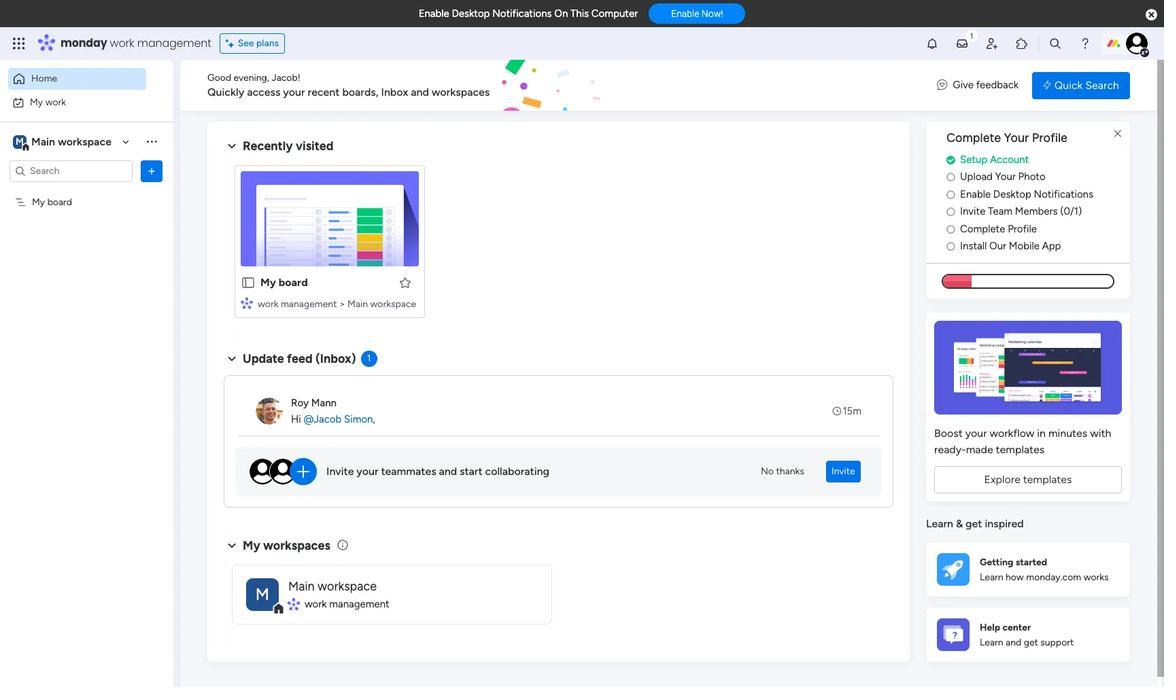 Task type: locate. For each thing, give the bounding box(es) containing it.
invite for team
[[961, 206, 986, 218]]

circle o image up circle o image
[[947, 190, 956, 200]]

0 horizontal spatial notifications
[[493, 7, 552, 20]]

desktop for enable desktop notifications
[[994, 188, 1032, 201]]

roy mann
[[291, 397, 337, 409]]

invite members image
[[986, 37, 999, 50]]

management for work management > main workspace
[[281, 299, 337, 310]]

and for help
[[1006, 637, 1022, 649]]

upload your photo
[[961, 171, 1046, 183]]

jacob simon image
[[1127, 33, 1148, 54]]

1 horizontal spatial get
[[1024, 637, 1039, 649]]

workspaces
[[432, 86, 490, 99], [263, 539, 330, 554]]

0 vertical spatial notifications
[[493, 7, 552, 20]]

see plans button
[[220, 33, 285, 54]]

dapulse close image
[[1146, 8, 1158, 22]]

explore templates button
[[935, 467, 1122, 494]]

learn
[[927, 518, 954, 530], [980, 572, 1004, 584], [980, 637, 1004, 649]]

circle o image for install
[[947, 242, 956, 252]]

m
[[16, 136, 24, 147], [256, 585, 269, 604]]

main right >
[[348, 299, 368, 310]]

1
[[367, 353, 371, 365]]

circle o image down circle o image
[[947, 224, 956, 235]]

main down the my work
[[31, 135, 55, 148]]

1 vertical spatial m
[[256, 585, 269, 604]]

with
[[1091, 427, 1112, 440]]

search everything image
[[1049, 37, 1063, 50]]

1 horizontal spatial notifications
[[1034, 188, 1094, 201]]

see
[[238, 37, 254, 49]]

thanks
[[776, 466, 805, 478]]

0 horizontal spatial your
[[283, 86, 305, 99]]

complete your profile
[[947, 131, 1068, 146]]

and inside help center learn and get support
[[1006, 637, 1022, 649]]

monday.com
[[1027, 572, 1082, 584]]

our
[[990, 240, 1007, 253]]

notifications inside enable desktop notifications link
[[1034, 188, 1094, 201]]

main workspace up work management
[[288, 579, 377, 594]]

invite team members (0/1)
[[961, 206, 1083, 218]]

&
[[956, 518, 963, 530]]

1 horizontal spatial m
[[256, 585, 269, 604]]

help center element
[[927, 608, 1131, 663]]

your down jacob!
[[283, 86, 305, 99]]

2 vertical spatial and
[[1006, 637, 1022, 649]]

my board
[[32, 196, 72, 208], [261, 276, 308, 289]]

1 vertical spatial main workspace
[[288, 579, 377, 594]]

circle o image left install
[[947, 242, 956, 252]]

main
[[31, 135, 55, 148], [348, 299, 368, 310], [288, 579, 315, 594]]

0 horizontal spatial workspace image
[[13, 134, 27, 149]]

recently
[[243, 139, 293, 154]]

account
[[990, 154, 1030, 166]]

circle o image for complete
[[947, 224, 956, 235]]

learn left "&"
[[927, 518, 954, 530]]

templates down the 'workflow'
[[996, 443, 1045, 456]]

workspaces right inbox
[[432, 86, 490, 99]]

1 horizontal spatial invite
[[832, 466, 856, 478]]

1 image
[[966, 28, 978, 43]]

learn for help
[[980, 637, 1004, 649]]

work
[[110, 35, 134, 51], [45, 96, 66, 108], [258, 299, 279, 310], [305, 598, 327, 611]]

circle o image for upload
[[947, 172, 956, 183]]

option
[[0, 190, 173, 193]]

2 vertical spatial your
[[357, 465, 379, 478]]

1 horizontal spatial main workspace
[[288, 579, 377, 594]]

and down center
[[1006, 637, 1022, 649]]

enable desktop notifications
[[961, 188, 1094, 201]]

2 vertical spatial management
[[329, 598, 390, 611]]

my right public board image
[[261, 276, 276, 289]]

and right inbox
[[411, 86, 429, 99]]

main down my workspaces
[[288, 579, 315, 594]]

your inside boost your workflow in minutes with ready-made templates
[[966, 427, 987, 440]]

0 horizontal spatial invite
[[327, 465, 354, 478]]

1 horizontal spatial board
[[279, 276, 308, 289]]

0 horizontal spatial main
[[31, 135, 55, 148]]

1 vertical spatial desktop
[[994, 188, 1032, 201]]

work right monday
[[110, 35, 134, 51]]

your for complete
[[1004, 131, 1029, 146]]

1 horizontal spatial and
[[439, 465, 457, 478]]

0 vertical spatial learn
[[927, 518, 954, 530]]

0 vertical spatial management
[[137, 35, 211, 51]]

0 vertical spatial my board
[[32, 196, 72, 208]]

desktop
[[452, 7, 490, 20], [994, 188, 1032, 201]]

workspace down add to favorites image
[[370, 299, 416, 310]]

complete for complete profile
[[961, 223, 1006, 235]]

workflow
[[990, 427, 1035, 440]]

workspace up search in workspace field
[[58, 135, 112, 148]]

help image
[[1079, 37, 1093, 50]]

1 vertical spatial profile
[[1008, 223, 1037, 235]]

0 vertical spatial desktop
[[452, 7, 490, 20]]

1 horizontal spatial enable
[[672, 8, 700, 19]]

recently visited
[[243, 139, 334, 154]]

2 horizontal spatial invite
[[961, 206, 986, 218]]

made
[[967, 443, 994, 456]]

0 horizontal spatial main workspace
[[31, 135, 112, 148]]

teammates
[[381, 465, 436, 478]]

2 horizontal spatial main
[[348, 299, 368, 310]]

0 horizontal spatial m
[[16, 136, 24, 147]]

learn & get inspired
[[927, 518, 1024, 530]]

1 vertical spatial get
[[1024, 637, 1039, 649]]

your left the teammates
[[357, 465, 379, 478]]

complete up the setup
[[947, 131, 1002, 146]]

learn inside getting started learn how monday.com works
[[980, 572, 1004, 584]]

0 horizontal spatial desktop
[[452, 7, 490, 20]]

my board list box
[[0, 188, 173, 397]]

2 vertical spatial learn
[[980, 637, 1004, 649]]

circle o image inside enable desktop notifications link
[[947, 190, 956, 200]]

enable desktop notifications link
[[947, 187, 1131, 202]]

workspace image
[[13, 134, 27, 149], [246, 579, 279, 611]]

0 vertical spatial workspace
[[58, 135, 112, 148]]

your
[[283, 86, 305, 99], [966, 427, 987, 440], [357, 465, 379, 478]]

2 horizontal spatial your
[[966, 427, 987, 440]]

0 horizontal spatial get
[[966, 518, 983, 530]]

0 horizontal spatial my board
[[32, 196, 72, 208]]

1 horizontal spatial desktop
[[994, 188, 1032, 201]]

your inside the good evening, jacob! quickly access your recent boards, inbox and workspaces
[[283, 86, 305, 99]]

home button
[[8, 68, 146, 90]]

visited
[[296, 139, 334, 154]]

templates right explore in the right of the page
[[1024, 473, 1072, 486]]

notifications up (0/1)
[[1034, 188, 1094, 201]]

main workspace
[[31, 135, 112, 148], [288, 579, 377, 594]]

my
[[30, 96, 43, 108], [32, 196, 45, 208], [261, 276, 276, 289], [243, 539, 260, 554]]

recent
[[308, 86, 340, 99]]

invite for your
[[327, 465, 354, 478]]

0 vertical spatial m
[[16, 136, 24, 147]]

2 horizontal spatial and
[[1006, 637, 1022, 649]]

enable inside button
[[672, 8, 700, 19]]

1 vertical spatial management
[[281, 299, 337, 310]]

3 circle o image from the top
[[947, 224, 956, 235]]

complete up install
[[961, 223, 1006, 235]]

your up the 'made'
[[966, 427, 987, 440]]

0 vertical spatial your
[[1004, 131, 1029, 146]]

circle o image inside complete profile link
[[947, 224, 956, 235]]

get right "&"
[[966, 518, 983, 530]]

get
[[966, 518, 983, 530], [1024, 637, 1039, 649]]

0 vertical spatial get
[[966, 518, 983, 530]]

my board inside list box
[[32, 196, 72, 208]]

app
[[1043, 240, 1062, 253]]

workspace up work management
[[318, 579, 377, 594]]

quickly
[[207, 86, 244, 99]]

0 horizontal spatial and
[[411, 86, 429, 99]]

0 vertical spatial your
[[283, 86, 305, 99]]

templates image image
[[939, 321, 1118, 415]]

my board down search in workspace field
[[32, 196, 72, 208]]

my board right public board image
[[261, 276, 308, 289]]

0 vertical spatial profile
[[1032, 131, 1068, 146]]

get inside help center learn and get support
[[1024, 637, 1039, 649]]

circle o image for enable
[[947, 190, 956, 200]]

notifications left the on
[[493, 7, 552, 20]]

desktop for enable desktop notifications on this computer
[[452, 7, 490, 20]]

circle o image
[[947, 172, 956, 183], [947, 190, 956, 200], [947, 224, 956, 235], [947, 242, 956, 252]]

and inside the good evening, jacob! quickly access your recent boards, inbox and workspaces
[[411, 86, 429, 99]]

1 vertical spatial board
[[279, 276, 308, 289]]

good evening, jacob! quickly access your recent boards, inbox and workspaces
[[207, 72, 490, 99]]

invite
[[961, 206, 986, 218], [327, 465, 354, 478], [832, 466, 856, 478]]

notifications
[[493, 7, 552, 20], [1034, 188, 1094, 201]]

board right public board image
[[279, 276, 308, 289]]

1 vertical spatial complete
[[961, 223, 1006, 235]]

works
[[1084, 572, 1109, 584]]

apps image
[[1016, 37, 1029, 50]]

0 vertical spatial workspaces
[[432, 86, 490, 99]]

0 vertical spatial main workspace
[[31, 135, 112, 148]]

no thanks
[[761, 466, 805, 478]]

0 vertical spatial templates
[[996, 443, 1045, 456]]

workspaces right 'close my workspaces' image
[[263, 539, 330, 554]]

4 circle o image from the top
[[947, 242, 956, 252]]

and left start
[[439, 465, 457, 478]]

0 vertical spatial and
[[411, 86, 429, 99]]

work inside button
[[45, 96, 66, 108]]

0 horizontal spatial board
[[47, 196, 72, 208]]

my down search in workspace field
[[32, 196, 45, 208]]

update
[[243, 352, 284, 367]]

notifications for enable desktop notifications on this computer
[[493, 7, 552, 20]]

main workspace up search in workspace field
[[31, 135, 112, 148]]

boost
[[935, 427, 963, 440]]

profile down invite team members (0/1) at the top of page
[[1008, 223, 1037, 235]]

evening,
[[234, 72, 269, 84]]

0 horizontal spatial enable
[[419, 7, 450, 20]]

workspace
[[58, 135, 112, 148], [370, 299, 416, 310], [318, 579, 377, 594]]

center
[[1003, 622, 1032, 634]]

monday
[[61, 35, 107, 51]]

1 vertical spatial your
[[966, 427, 987, 440]]

1 vertical spatial workspaces
[[263, 539, 330, 554]]

1 horizontal spatial main
[[288, 579, 315, 594]]

mann
[[311, 397, 337, 409]]

1 horizontal spatial my board
[[261, 276, 308, 289]]

1 vertical spatial and
[[439, 465, 457, 478]]

close update feed (inbox) image
[[224, 351, 240, 367]]

get down center
[[1024, 637, 1039, 649]]

(0/1)
[[1061, 206, 1083, 218]]

management for work management
[[329, 598, 390, 611]]

1 horizontal spatial workspace image
[[246, 579, 279, 611]]

my right 'close my workspaces' image
[[243, 539, 260, 554]]

ready-
[[935, 443, 967, 456]]

profile up setup account link
[[1032, 131, 1068, 146]]

0 vertical spatial main
[[31, 135, 55, 148]]

v2 user feedback image
[[938, 78, 948, 93]]

upload your photo link
[[947, 170, 1131, 185]]

1 vertical spatial templates
[[1024, 473, 1072, 486]]

your up account at the right of page
[[1004, 131, 1029, 146]]

(inbox)
[[316, 352, 356, 367]]

board down search in workspace field
[[47, 196, 72, 208]]

circle o image inside upload your photo link
[[947, 172, 956, 183]]

quick search button
[[1033, 72, 1131, 99]]

your down account at the right of page
[[996, 171, 1016, 183]]

close recently visited image
[[224, 138, 240, 154]]

1 horizontal spatial your
[[357, 465, 379, 478]]

learn inside help center learn and get support
[[980, 637, 1004, 649]]

public board image
[[241, 276, 256, 290]]

setup account link
[[947, 152, 1131, 168]]

1 circle o image from the top
[[947, 172, 956, 183]]

templates inside boost your workflow in minutes with ready-made templates
[[996, 443, 1045, 456]]

1 vertical spatial notifications
[[1034, 188, 1094, 201]]

computer
[[592, 7, 638, 20]]

1 vertical spatial your
[[996, 171, 1016, 183]]

0 vertical spatial complete
[[947, 131, 1002, 146]]

management
[[137, 35, 211, 51], [281, 299, 337, 310], [329, 598, 390, 611]]

complete for complete your profile
[[947, 131, 1002, 146]]

explore
[[985, 473, 1021, 486]]

board
[[47, 196, 72, 208], [279, 276, 308, 289]]

1 vertical spatial workspace image
[[246, 579, 279, 611]]

1 vertical spatial workspace
[[370, 299, 416, 310]]

learn down help
[[980, 637, 1004, 649]]

1 horizontal spatial workspaces
[[432, 86, 490, 99]]

1 vertical spatial learn
[[980, 572, 1004, 584]]

work up update
[[258, 299, 279, 310]]

circle o image inside install our mobile app link
[[947, 242, 956, 252]]

2 horizontal spatial enable
[[961, 188, 991, 201]]

learn down the getting
[[980, 572, 1004, 584]]

my down home
[[30, 96, 43, 108]]

2 circle o image from the top
[[947, 190, 956, 200]]

0 vertical spatial board
[[47, 196, 72, 208]]

work down home
[[45, 96, 66, 108]]

1 vertical spatial main
[[348, 299, 368, 310]]

my inside list box
[[32, 196, 45, 208]]

notifications for enable desktop notifications
[[1034, 188, 1094, 201]]

circle o image down check circle image
[[947, 172, 956, 183]]



Task type: describe. For each thing, give the bounding box(es) containing it.
quick search
[[1055, 79, 1120, 91]]

close my workspaces image
[[224, 538, 240, 554]]

your for upload
[[996, 171, 1016, 183]]

started
[[1016, 557, 1048, 568]]

and for invite
[[439, 465, 457, 478]]

minutes
[[1049, 427, 1088, 440]]

notifications image
[[926, 37, 939, 50]]

invite button
[[826, 461, 861, 483]]

add to favorites image
[[399, 276, 412, 289]]

setup
[[961, 154, 988, 166]]

templates inside button
[[1024, 473, 1072, 486]]

main inside workspace selection element
[[31, 135, 55, 148]]

search
[[1086, 79, 1120, 91]]

enable desktop notifications on this computer
[[419, 7, 638, 20]]

give
[[953, 79, 974, 91]]

my inside button
[[30, 96, 43, 108]]

getting started element
[[927, 543, 1131, 597]]

complete profile
[[961, 223, 1037, 235]]

invite your teammates and start collaborating
[[327, 465, 550, 478]]

check circle image
[[947, 155, 956, 165]]

boards,
[[342, 86, 379, 99]]

good
[[207, 72, 231, 84]]

install
[[961, 240, 987, 253]]

enable for enable desktop notifications
[[961, 188, 991, 201]]

options image
[[145, 164, 159, 178]]

my work button
[[8, 91, 146, 113]]

roy
[[291, 397, 309, 409]]

enable now! button
[[649, 4, 746, 24]]

no thanks button
[[756, 461, 810, 483]]

enable for enable now!
[[672, 8, 700, 19]]

board inside list box
[[47, 196, 72, 208]]

my workspaces
[[243, 539, 330, 554]]

install our mobile app link
[[947, 239, 1131, 254]]

learn for getting
[[980, 572, 1004, 584]]

support
[[1041, 637, 1074, 649]]

explore templates
[[985, 473, 1072, 486]]

circle o image
[[947, 207, 956, 217]]

this
[[571, 7, 589, 20]]

my work
[[30, 96, 66, 108]]

give feedback
[[953, 79, 1019, 91]]

update feed (inbox)
[[243, 352, 356, 367]]

help center learn and get support
[[980, 622, 1074, 649]]

no
[[761, 466, 774, 478]]

invite team members (0/1) link
[[947, 204, 1131, 220]]

0 vertical spatial workspace image
[[13, 134, 27, 149]]

invite inside 'button'
[[832, 466, 856, 478]]

photo
[[1019, 171, 1046, 183]]

on
[[555, 7, 568, 20]]

monday work management
[[61, 35, 211, 51]]

feed
[[287, 352, 313, 367]]

home
[[31, 73, 57, 84]]

start
[[460, 465, 483, 478]]

15m
[[843, 405, 862, 418]]

enable for enable desktop notifications on this computer
[[419, 7, 450, 20]]

setup account
[[961, 154, 1030, 166]]

help
[[980, 622, 1001, 634]]

workspaces inside the good evening, jacob! quickly access your recent boards, inbox and workspaces
[[432, 86, 490, 99]]

now!
[[702, 8, 723, 19]]

complete profile link
[[947, 222, 1131, 237]]

inbox image
[[956, 37, 969, 50]]

your for boost your workflow in minutes with ready-made templates
[[966, 427, 987, 440]]

getting started learn how monday.com works
[[980, 557, 1109, 584]]

collaborating
[[485, 465, 550, 478]]

team
[[989, 206, 1013, 218]]

feedback
[[977, 79, 1019, 91]]

members
[[1015, 206, 1058, 218]]

work down my workspaces
[[305, 598, 327, 611]]

work management > main workspace
[[258, 299, 416, 310]]

m inside workspace selection element
[[16, 136, 24, 147]]

select product image
[[12, 37, 26, 50]]

your for invite your teammates and start collaborating
[[357, 465, 379, 478]]

inbox
[[381, 86, 408, 99]]

2 vertical spatial workspace
[[318, 579, 377, 594]]

2 vertical spatial main
[[288, 579, 315, 594]]

jacob!
[[272, 72, 301, 84]]

>
[[339, 299, 345, 310]]

quick
[[1055, 79, 1083, 91]]

dapulse x slim image
[[1110, 126, 1127, 142]]

mobile
[[1009, 240, 1040, 253]]

0 horizontal spatial workspaces
[[263, 539, 330, 554]]

upload
[[961, 171, 993, 183]]

Search in workspace field
[[29, 163, 114, 179]]

work management
[[305, 598, 390, 611]]

v2 bolt switch image
[[1044, 78, 1052, 93]]

roy mann image
[[256, 398, 283, 425]]

main workspace inside workspace selection element
[[31, 135, 112, 148]]

enable now!
[[672, 8, 723, 19]]

inspired
[[985, 518, 1024, 530]]

access
[[247, 86, 281, 99]]

workspace options image
[[145, 135, 159, 148]]

install our mobile app
[[961, 240, 1062, 253]]

getting
[[980, 557, 1014, 568]]

1 vertical spatial my board
[[261, 276, 308, 289]]

how
[[1006, 572, 1024, 584]]

workspace selection element
[[13, 134, 114, 151]]

plans
[[256, 37, 279, 49]]



Task type: vqa. For each thing, say whether or not it's contained in the screenshot.
Group Title in the top of the page
no



